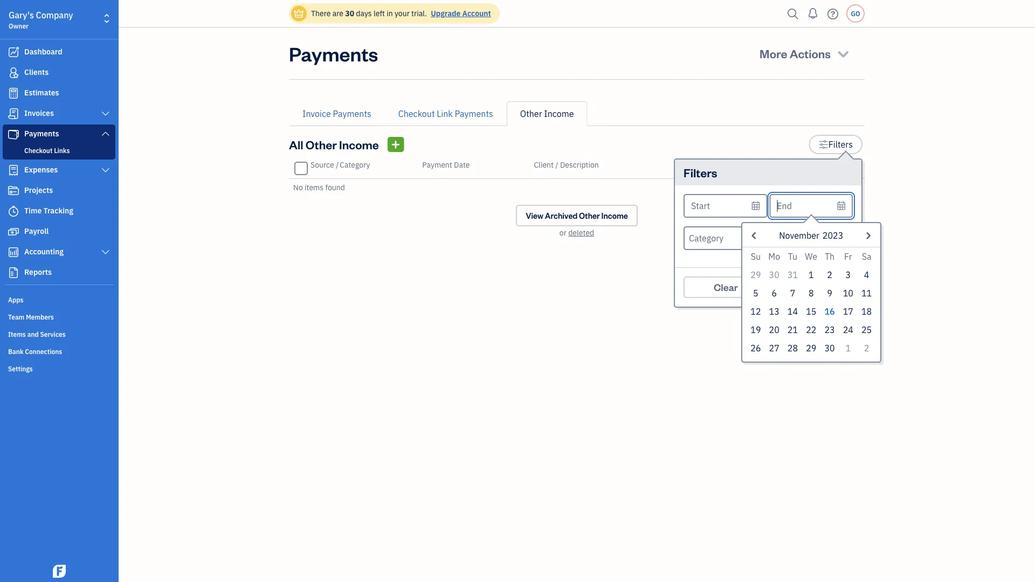 Task type: describe. For each thing, give the bounding box(es) containing it.
projects
[[24, 185, 53, 195]]

13
[[770, 306, 780, 317]]

21
[[788, 324, 798, 336]]

settings image
[[819, 138, 829, 151]]

invoice payments link
[[289, 101, 385, 126]]

client / description
[[534, 160, 599, 170]]

Start date in MM/DD/YYYY format text field
[[684, 194, 768, 218]]

main element
[[0, 0, 146, 583]]

project image
[[7, 186, 20, 196]]

clients
[[24, 67, 49, 77]]

1 vertical spatial 30
[[770, 269, 780, 281]]

7 button
[[784, 284, 802, 303]]

bank
[[8, 347, 23, 356]]

checkout link payments
[[399, 108, 493, 119]]

0 vertical spatial 30 button
[[765, 266, 784, 284]]

all
[[289, 137, 303, 152]]

payment image
[[7, 129, 20, 140]]

freshbooks image
[[51, 565, 68, 578]]

15 button
[[802, 303, 821, 321]]

search image
[[785, 6, 802, 22]]

11
[[862, 288, 872, 299]]

29 for "29" button to the top
[[751, 269, 761, 281]]

found
[[326, 183, 345, 193]]

dashboard image
[[7, 47, 20, 58]]

17 button
[[839, 303, 858, 321]]

31
[[788, 269, 798, 281]]

settings link
[[3, 360, 115, 377]]

1 horizontal spatial 2
[[865, 343, 870, 354]]

14 button
[[784, 303, 802, 321]]

money image
[[7, 227, 20, 237]]

12
[[751, 306, 761, 317]]

14
[[788, 306, 798, 317]]

0 vertical spatial 2 button
[[821, 266, 839, 284]]

items and services link
[[3, 326, 115, 342]]

link
[[437, 108, 453, 119]]

31 button
[[784, 266, 802, 284]]

left
[[374, 8, 385, 18]]

client image
[[7, 67, 20, 78]]

filters inside dropdown button
[[829, 139, 853, 150]]

team members link
[[3, 309, 115, 325]]

upgrade account link
[[429, 8, 491, 18]]

apps
[[8, 296, 23, 304]]

reports
[[24, 267, 52, 277]]

9
[[828, 288, 833, 299]]

0 vertical spatial 2
[[828, 269, 833, 281]]

clear
[[714, 281, 739, 294]]

we
[[806, 251, 818, 262]]

expense image
[[7, 165, 20, 176]]

items and services
[[8, 330, 66, 339]]

there are 30 days left in your trial. upgrade account
[[311, 8, 491, 18]]

0 vertical spatial 30
[[345, 8, 354, 18]]

payments right invoice
[[333, 108, 372, 119]]

reports link
[[3, 263, 115, 283]]

date
[[454, 160, 470, 170]]

24
[[844, 324, 854, 336]]

apply
[[802, 281, 829, 294]]

9 button
[[821, 284, 839, 303]]

17
[[844, 306, 854, 317]]

gary's
[[9, 9, 34, 21]]

29 for bottom "29" button
[[807, 343, 817, 354]]

24 button
[[839, 321, 858, 339]]

days
[[356, 8, 372, 18]]

accounting
[[24, 247, 64, 257]]

dashboard
[[24, 47, 62, 57]]

grid containing su
[[747, 248, 876, 358]]

or
[[560, 228, 567, 238]]

23
[[825, 324, 835, 336]]

go button
[[847, 4, 865, 23]]

13 button
[[765, 303, 784, 321]]

links
[[54, 146, 70, 155]]

team members
[[8, 313, 54, 321]]

1 vertical spatial 30 button
[[821, 339, 839, 358]]

description
[[560, 160, 599, 170]]

upgrade
[[431, 8, 461, 18]]

1 horizontal spatial 1
[[846, 343, 851, 354]]

16 button
[[821, 303, 839, 321]]

amount button
[[834, 160, 861, 170]]

crown image
[[293, 8, 305, 19]]

expenses
[[24, 165, 58, 175]]

apps link
[[3, 291, 115, 307]]

tu
[[788, 251, 798, 262]]

2 vertical spatial other
[[579, 211, 600, 221]]

2 horizontal spatial 30
[[825, 343, 835, 354]]

income inside view archived other income link
[[602, 211, 628, 221]]

10 button
[[839, 284, 858, 303]]

source / category
[[311, 160, 370, 170]]

gary's company owner
[[9, 9, 73, 30]]

go
[[851, 9, 861, 18]]

3
[[846, 269, 851, 281]]

11 button
[[858, 284, 876, 303]]

1 vertical spatial other
[[306, 137, 337, 152]]

0 vertical spatial 1
[[809, 269, 814, 281]]

checkout links link
[[5, 144, 113, 157]]

28 button
[[784, 339, 802, 358]]

3 button
[[839, 266, 858, 284]]

1 vertical spatial 29 button
[[802, 339, 821, 358]]

0 vertical spatial other
[[520, 108, 542, 119]]

4 button
[[858, 266, 876, 284]]

checkout links
[[24, 146, 70, 155]]

payment date button
[[422, 160, 470, 170]]

invoices
[[24, 108, 54, 118]]

1 vertical spatial 2 button
[[858, 339, 876, 358]]

checkout for checkout links
[[24, 146, 53, 155]]

invoice payments
[[303, 108, 372, 119]]

th
[[825, 251, 835, 262]]

0 vertical spatial 29 button
[[747, 266, 765, 284]]

1 horizontal spatial 1 button
[[839, 339, 858, 358]]

filters button
[[809, 135, 863, 154]]

actions
[[790, 46, 831, 61]]

0 horizontal spatial 1 button
[[802, 266, 821, 284]]

25 button
[[858, 321, 876, 339]]

and
[[27, 330, 39, 339]]



Task type: vqa. For each thing, say whether or not it's contained in the screenshot.
Choose for Choose a Theme Color
no



Task type: locate. For each thing, give the bounding box(es) containing it.
1 chevron large down image from the top
[[101, 110, 111, 118]]

invoice
[[303, 108, 331, 119]]

/
[[336, 160, 339, 170], [556, 160, 559, 170]]

checkout
[[399, 108, 435, 119], [24, 146, 53, 155]]

1 horizontal spatial checkout
[[399, 108, 435, 119]]

add new other income entry image
[[391, 138, 401, 151]]

trial.
[[412, 8, 427, 18]]

checkout inside 'link'
[[24, 146, 53, 155]]

notifications image
[[805, 3, 822, 24]]

30 button
[[765, 266, 784, 284], [821, 339, 839, 358]]

0 vertical spatial filters
[[829, 139, 853, 150]]

29 button down su
[[747, 266, 765, 284]]

chevron large down image
[[101, 110, 111, 118], [101, 166, 111, 175]]

2 down 25 at the right of page
[[865, 343, 870, 354]]

1 horizontal spatial filters
[[829, 139, 853, 150]]

november 2023
[[780, 230, 844, 241]]

payments inside "link"
[[24, 129, 59, 139]]

1 vertical spatial filters
[[684, 165, 718, 180]]

chevron large down image up reports link
[[101, 248, 111, 257]]

income inside other income link
[[544, 108, 574, 119]]

chevron large down image for accounting
[[101, 248, 111, 257]]

0 vertical spatial 1 button
[[802, 266, 821, 284]]

company
[[36, 9, 73, 21]]

other income
[[520, 108, 574, 119]]

chevron large down image inside expenses link
[[101, 166, 111, 175]]

estimate image
[[7, 88, 20, 99]]

your
[[395, 8, 410, 18]]

2 horizontal spatial income
[[602, 211, 628, 221]]

time
[[24, 206, 42, 216]]

0 horizontal spatial other
[[306, 137, 337, 152]]

1 button down 24
[[839, 339, 858, 358]]

2 vertical spatial 30
[[825, 343, 835, 354]]

payment date
[[422, 160, 470, 170]]

1 vertical spatial 1 button
[[839, 339, 858, 358]]

report image
[[7, 268, 20, 278]]

0 horizontal spatial filters
[[684, 165, 718, 180]]

0 vertical spatial 29
[[751, 269, 761, 281]]

2 / from the left
[[556, 160, 559, 170]]

1 vertical spatial chevron large down image
[[101, 248, 111, 257]]

chart image
[[7, 247, 20, 258]]

1 vertical spatial 2
[[865, 343, 870, 354]]

payments right link
[[455, 108, 493, 119]]

there
[[311, 8, 331, 18]]

2 vertical spatial income
[[602, 211, 628, 221]]

1 vertical spatial 29
[[807, 343, 817, 354]]

payments link
[[3, 125, 115, 144]]

19 button
[[747, 321, 765, 339]]

0 vertical spatial chevron large down image
[[101, 110, 111, 118]]

time tracking
[[24, 206, 73, 216]]

2 horizontal spatial other
[[579, 211, 600, 221]]

deleted link
[[569, 228, 595, 238]]

payments up checkout links
[[24, 129, 59, 139]]

22
[[807, 324, 817, 336]]

0 horizontal spatial 1
[[809, 269, 814, 281]]

bank connections
[[8, 347, 62, 356]]

chevron large down image for invoices
[[101, 110, 111, 118]]

2 button
[[821, 266, 839, 284], [858, 339, 876, 358]]

grid
[[747, 248, 876, 358]]

/ for category
[[336, 160, 339, 170]]

payments down are
[[289, 40, 378, 66]]

2
[[828, 269, 833, 281], [865, 343, 870, 354]]

0 horizontal spatial 2 button
[[821, 266, 839, 284]]

deleted
[[569, 228, 595, 238]]

checkout link payments link
[[385, 101, 507, 126]]

filters up the amount
[[829, 139, 853, 150]]

bank connections link
[[3, 343, 115, 359]]

chevron large down image inside the payments "link"
[[101, 129, 111, 138]]

view
[[526, 211, 544, 221]]

1 up 'apply'
[[809, 269, 814, 281]]

0 vertical spatial checkout
[[399, 108, 435, 119]]

/ right source
[[336, 160, 339, 170]]

mo
[[769, 251, 781, 262]]

1 horizontal spatial income
[[544, 108, 574, 119]]

chevron large down image inside invoices link
[[101, 110, 111, 118]]

sa
[[862, 251, 872, 262]]

timer image
[[7, 206, 20, 217]]

no
[[293, 183, 303, 193]]

8 button
[[802, 284, 821, 303]]

2 button down th
[[821, 266, 839, 284]]

0 horizontal spatial /
[[336, 160, 339, 170]]

income
[[544, 108, 574, 119], [339, 137, 379, 152], [602, 211, 628, 221]]

su
[[751, 251, 761, 262]]

15
[[807, 306, 817, 317]]

0 horizontal spatial 2
[[828, 269, 833, 281]]

client
[[534, 160, 554, 170]]

are
[[333, 8, 344, 18]]

filters up start date in mm/dd/yyyy format text field
[[684, 165, 718, 180]]

invoices link
[[3, 104, 115, 124]]

1 vertical spatial checkout
[[24, 146, 53, 155]]

1 vertical spatial chevron large down image
[[101, 166, 111, 175]]

2 chevron large down image from the top
[[101, 248, 111, 257]]

1 horizontal spatial 29 button
[[802, 339, 821, 358]]

0 horizontal spatial 29
[[751, 269, 761, 281]]

1 horizontal spatial 30
[[770, 269, 780, 281]]

projects link
[[3, 181, 115, 201]]

30 down 23
[[825, 343, 835, 354]]

29 button
[[747, 266, 765, 284], [802, 339, 821, 358]]

26
[[751, 343, 761, 354]]

chevron large down image inside accounting link
[[101, 248, 111, 257]]

6 button
[[765, 284, 784, 303]]

1 chevron large down image from the top
[[101, 129, 111, 138]]

1 horizontal spatial 29
[[807, 343, 817, 354]]

chevron large down image down checkout links 'link'
[[101, 166, 111, 175]]

0 horizontal spatial 30 button
[[765, 266, 784, 284]]

estimates link
[[3, 84, 115, 103]]

category
[[340, 160, 370, 170]]

0 horizontal spatial 30
[[345, 8, 354, 18]]

other up source
[[306, 137, 337, 152]]

other income link
[[507, 101, 588, 126]]

other up client
[[520, 108, 542, 119]]

1 button down we
[[802, 266, 821, 284]]

0 horizontal spatial 29 button
[[747, 266, 765, 284]]

Category search field
[[689, 232, 839, 245]]

22 button
[[802, 321, 821, 339]]

29 down '22' button
[[807, 343, 817, 354]]

20 button
[[765, 321, 784, 339]]

30 button down 23
[[821, 339, 839, 358]]

chevron large down image for expenses
[[101, 166, 111, 175]]

2 button down 25 at the right of page
[[858, 339, 876, 358]]

items
[[8, 330, 26, 339]]

checkout left link
[[399, 108, 435, 119]]

chevron large down image for payments
[[101, 129, 111, 138]]

30
[[345, 8, 354, 18], [770, 269, 780, 281], [825, 343, 835, 354]]

accounting link
[[3, 243, 115, 262]]

0 horizontal spatial income
[[339, 137, 379, 152]]

20
[[770, 324, 780, 336]]

november
[[780, 230, 820, 241]]

28
[[788, 343, 798, 354]]

clients link
[[3, 63, 115, 83]]

19
[[751, 324, 761, 336]]

30 button down mo
[[765, 266, 784, 284]]

checkout for checkout link payments
[[399, 108, 435, 119]]

1 vertical spatial income
[[339, 137, 379, 152]]

2 chevron large down image from the top
[[101, 166, 111, 175]]

0 horizontal spatial checkout
[[24, 146, 53, 155]]

1 horizontal spatial 30 button
[[821, 339, 839, 358]]

chevron large down image up checkout links 'link'
[[101, 129, 111, 138]]

payment
[[422, 160, 452, 170]]

0 vertical spatial chevron large down image
[[101, 129, 111, 138]]

chevron large down image up the payments "link"
[[101, 110, 111, 118]]

invoice image
[[7, 108, 20, 119]]

7
[[791, 288, 796, 299]]

no items found
[[293, 183, 345, 193]]

1 vertical spatial 1
[[846, 343, 851, 354]]

5
[[754, 288, 759, 299]]

1
[[809, 269, 814, 281], [846, 343, 851, 354]]

payroll
[[24, 226, 49, 236]]

1 horizontal spatial /
[[556, 160, 559, 170]]

12 button
[[747, 303, 765, 321]]

30 right are
[[345, 8, 354, 18]]

4
[[865, 269, 870, 281]]

1 horizontal spatial 2 button
[[858, 339, 876, 358]]

clear button
[[684, 277, 769, 298]]

30 down mo
[[770, 269, 780, 281]]

all other income
[[289, 137, 379, 152]]

1 horizontal spatial other
[[520, 108, 542, 119]]

/ for description
[[556, 160, 559, 170]]

other up deleted
[[579, 211, 600, 221]]

chevrondown image
[[836, 46, 851, 61]]

items
[[305, 183, 324, 193]]

apply button
[[773, 277, 858, 298]]

in
[[387, 8, 393, 18]]

23 button
[[821, 321, 839, 339]]

2 up 9
[[828, 269, 833, 281]]

archived
[[545, 211, 578, 221]]

fr
[[845, 251, 853, 262]]

go to help image
[[825, 6, 842, 22]]

1 / from the left
[[336, 160, 339, 170]]

0 vertical spatial income
[[544, 108, 574, 119]]

2023
[[823, 230, 844, 241]]

29 button down the 22
[[802, 339, 821, 358]]

more actions
[[760, 46, 831, 61]]

/ right client
[[556, 160, 559, 170]]

29 down su
[[751, 269, 761, 281]]

1 down 24 'button'
[[846, 343, 851, 354]]

8
[[809, 288, 814, 299]]

checkout up expenses
[[24, 146, 53, 155]]

27 button
[[765, 339, 784, 358]]

chevron large down image
[[101, 129, 111, 138], [101, 248, 111, 257]]

End date in MM/DD/YYYY format text field
[[770, 194, 853, 218]]

5 button
[[747, 284, 765, 303]]

expenses link
[[3, 161, 115, 180]]

view archived other income link
[[516, 205, 638, 227]]



